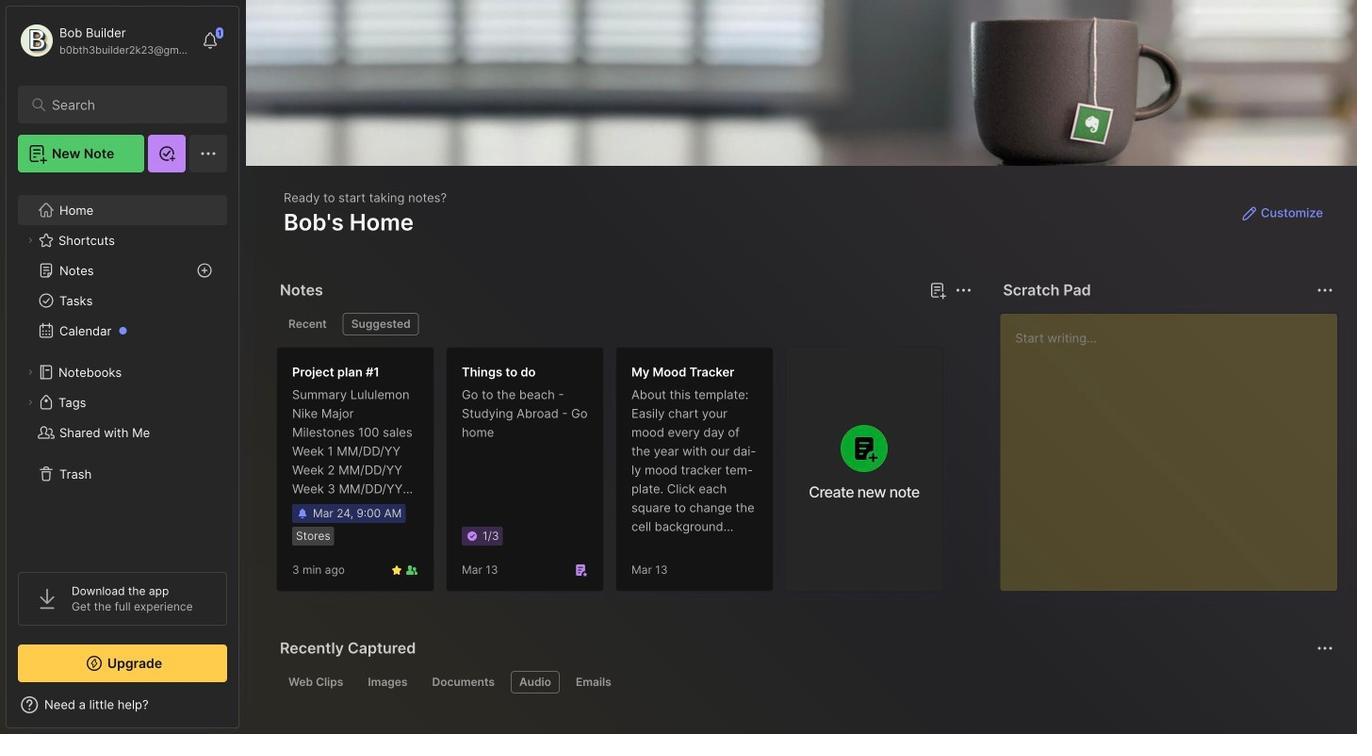 Task type: vqa. For each thing, say whether or not it's contained in the screenshot.
Nelson
no



Task type: locate. For each thing, give the bounding box(es) containing it.
WHAT'S NEW field
[[7, 690, 239, 720]]

tree
[[7, 184, 239, 555]]

0 vertical spatial tab list
[[280, 313, 970, 336]]

none search field inside main "element"
[[52, 93, 202, 116]]

1 vertical spatial tab list
[[280, 671, 1331, 694]]

2 more actions image from the left
[[1314, 279, 1337, 302]]

tree inside main "element"
[[7, 184, 239, 555]]

1 more actions image from the left
[[953, 279, 975, 302]]

more actions image
[[953, 279, 975, 302], [1314, 279, 1337, 302]]

Start writing… text field
[[1016, 314, 1337, 576]]

expand notebooks image
[[25, 367, 36, 378]]

1 horizontal spatial more actions image
[[1314, 279, 1337, 302]]

tab list
[[280, 313, 970, 336], [280, 671, 1331, 694]]

1 horizontal spatial more actions field
[[1313, 277, 1339, 304]]

0 horizontal spatial more actions field
[[951, 277, 977, 304]]

None search field
[[52, 93, 202, 116]]

More actions field
[[951, 277, 977, 304], [1313, 277, 1339, 304]]

2 more actions field from the left
[[1313, 277, 1339, 304]]

tab
[[280, 313, 335, 336], [343, 313, 419, 336], [280, 671, 352, 694], [360, 671, 416, 694], [424, 671, 504, 694], [511, 671, 560, 694], [568, 671, 620, 694]]

Search text field
[[52, 96, 202, 114]]

Account field
[[18, 22, 192, 59]]

0 horizontal spatial more actions image
[[953, 279, 975, 302]]

row group
[[276, 347, 955, 603]]



Task type: describe. For each thing, give the bounding box(es) containing it.
expand tags image
[[25, 397, 36, 408]]

click to collapse image
[[238, 700, 252, 722]]

main element
[[0, 0, 245, 735]]

1 more actions field from the left
[[951, 277, 977, 304]]

2 tab list from the top
[[280, 671, 1331, 694]]

1 tab list from the top
[[280, 313, 970, 336]]



